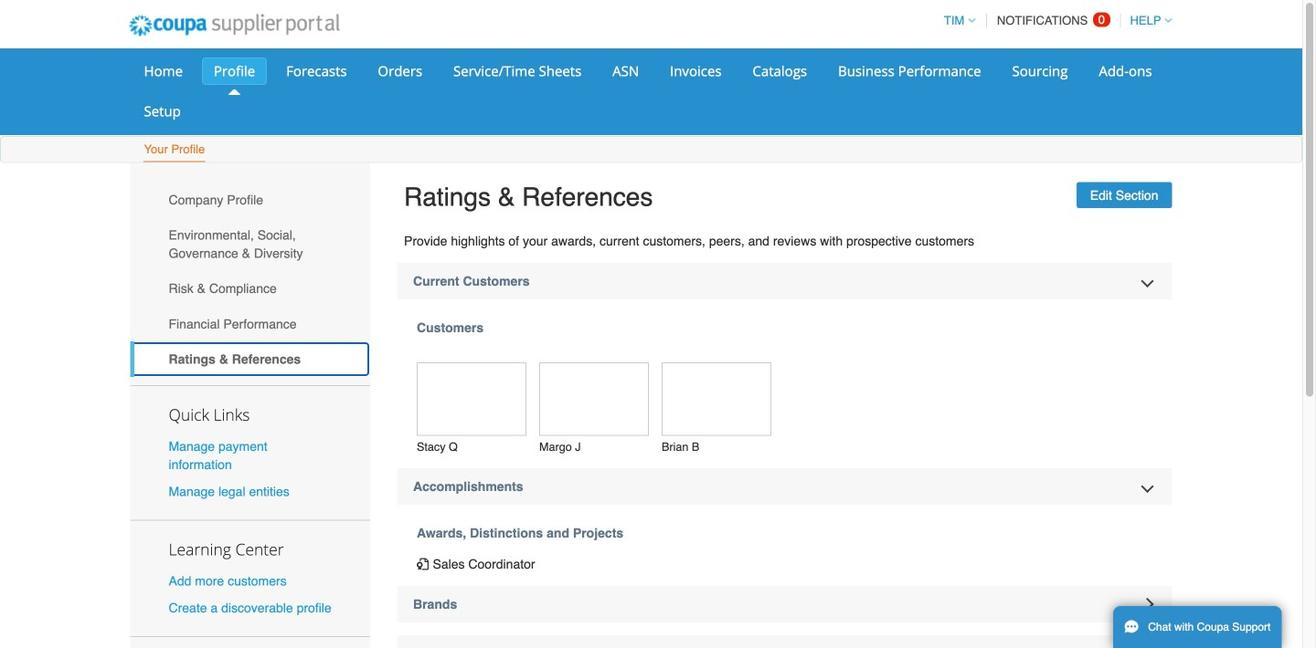 Task type: vqa. For each thing, say whether or not it's contained in the screenshot.
first heading from the top of the page
yes



Task type: locate. For each thing, give the bounding box(es) containing it.
coupa supplier portal image
[[117, 3, 352, 48]]

2 heading from the top
[[398, 469, 1172, 505]]

brian b image
[[662, 363, 771, 436]]

3 heading from the top
[[398, 587, 1172, 623]]

margo j image
[[539, 363, 649, 436]]

navigation
[[936, 3, 1172, 38]]

stacy q image
[[417, 363, 526, 436]]

4 heading from the top
[[398, 636, 1172, 649]]

heading
[[398, 263, 1172, 300], [398, 469, 1172, 505], [398, 587, 1172, 623], [398, 636, 1172, 649]]



Task type: describe. For each thing, give the bounding box(es) containing it.
1 heading from the top
[[398, 263, 1172, 300]]



